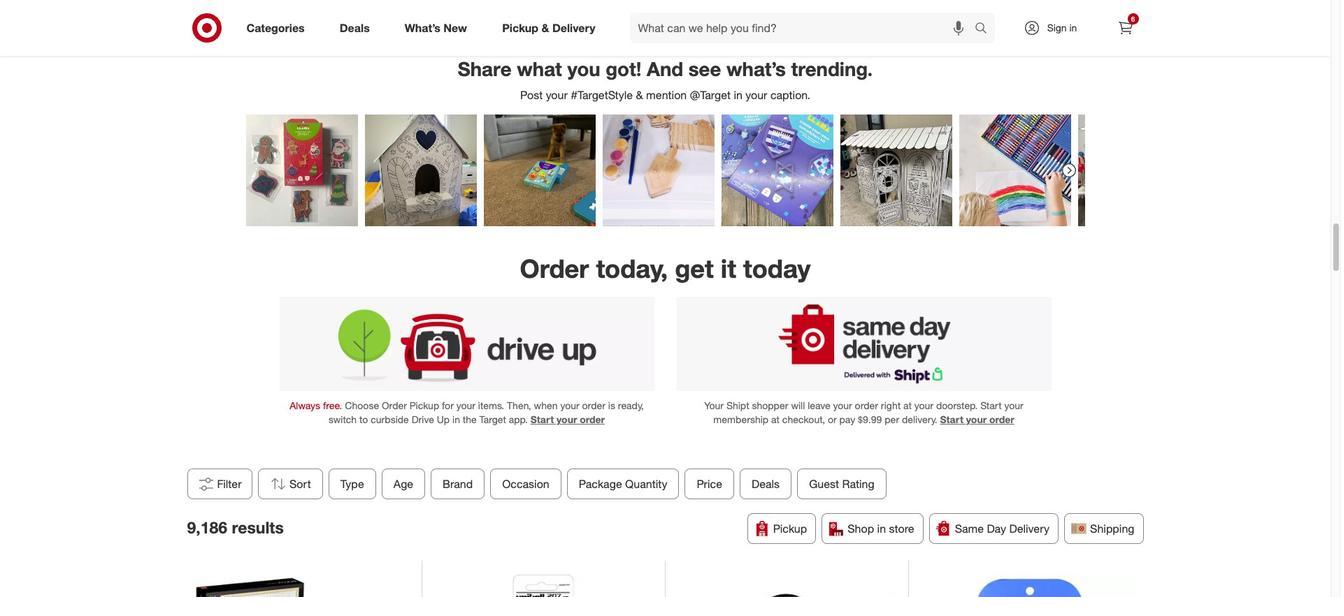 Task type: locate. For each thing, give the bounding box(es) containing it.
occasion button
[[490, 469, 561, 500]]

502pc string a bling jewelry set - mondo llama™ image
[[922, 575, 1139, 598], [922, 575, 1139, 598]]

what's new link
[[393, 13, 485, 43]]

will
[[791, 400, 805, 412]]

sign
[[1047, 22, 1067, 34]]

right
[[881, 400, 901, 412]]

package quantity
[[579, 478, 667, 492]]

0 horizontal spatial deals
[[340, 21, 370, 35]]

2 vertical spatial pickup
[[773, 523, 807, 537]]

shipt
[[727, 400, 749, 412]]

in left store
[[877, 523, 886, 537]]

same day delivery button
[[929, 514, 1059, 545]]

1 horizontal spatial deals
[[751, 478, 780, 492]]

& left mention
[[636, 88, 643, 102]]

guest rating
[[809, 478, 874, 492]]

shipping button
[[1064, 514, 1144, 545]]

1 horizontal spatial pickup
[[502, 21, 539, 35]]

categories link
[[235, 13, 322, 43]]

start your order down when
[[531, 414, 605, 426]]

delivery inside the pickup & delivery link
[[552, 21, 596, 35]]

new
[[444, 21, 467, 35]]

pickup up drive at bottom
[[410, 400, 439, 412]]

1 horizontal spatial start your order
[[940, 414, 1015, 426]]

lego art hokusai – the great wave wall art adults set 31208 image
[[192, 575, 408, 598], [192, 575, 408, 598]]

0 vertical spatial order
[[520, 253, 589, 285]]

0 vertical spatial deals
[[340, 21, 370, 35]]

start right the "doorstep."
[[981, 400, 1002, 412]]

results
[[232, 518, 284, 538]]

9,186 results
[[187, 518, 284, 538]]

drive up image
[[279, 297, 654, 391]]

post
[[520, 88, 543, 102]]

rating
[[842, 478, 874, 492]]

what
[[517, 57, 562, 81]]

doorstep.
[[936, 400, 978, 412]]

1 start your order from the left
[[531, 414, 605, 426]]

deals inside button
[[751, 478, 780, 492]]

ready,
[[618, 400, 644, 412]]

0 horizontal spatial start your order
[[531, 414, 605, 426]]

1 vertical spatial deals
[[751, 478, 780, 492]]

in right @target
[[734, 88, 743, 102]]

1 vertical spatial order
[[382, 400, 407, 412]]

1 horizontal spatial delivery
[[1009, 523, 1050, 537]]

0 horizontal spatial delivery
[[552, 21, 596, 35]]

sort button
[[258, 469, 323, 500]]

pickup for pickup
[[773, 523, 807, 537]]

delivery for pickup & delivery
[[552, 21, 596, 35]]

pickup inside choose order pickup for your items. then, when your order is ready, switch to curbside drive up in the target app.
[[410, 400, 439, 412]]

delivery right "day"
[[1009, 523, 1050, 537]]

1 horizontal spatial start
[[940, 414, 964, 426]]

order inside your shipt shopper will leave your order right at your doorstep. start your membership at checkout, or pay $9.99 per delivery.
[[855, 400, 878, 412]]

1 vertical spatial pickup
[[410, 400, 439, 412]]

brother
[[649, 19, 682, 31]]

your up pay
[[833, 400, 852, 412]]

curbside
[[371, 414, 409, 426]]

& up what
[[542, 21, 549, 35]]

pickup
[[502, 21, 539, 35], [410, 400, 439, 412], [773, 523, 807, 537]]

& inside the pickup & delivery link
[[542, 21, 549, 35]]

filter button
[[187, 469, 252, 500]]

start down when
[[531, 414, 554, 426]]

delivery
[[552, 21, 596, 35], [1009, 523, 1050, 537]]

it
[[721, 253, 736, 285]]

start
[[981, 400, 1002, 412], [531, 414, 554, 426], [940, 414, 964, 426]]

What can we help you find? suggestions appear below search field
[[630, 13, 978, 43]]

what's
[[727, 57, 786, 81]]

start down the "doorstep."
[[940, 414, 964, 426]]

deals
[[340, 21, 370, 35], [751, 478, 780, 492]]

deals up the pickup button
[[751, 478, 780, 492]]

user image by @donashaber image
[[602, 115, 714, 227]]

1 vertical spatial delivery
[[1009, 523, 1050, 537]]

0 vertical spatial &
[[542, 21, 549, 35]]

2 horizontal spatial start
[[981, 400, 1002, 412]]

0 vertical spatial pickup
[[502, 21, 539, 35]]

start your order
[[531, 414, 605, 426], [940, 414, 1015, 426]]

your
[[546, 88, 568, 102], [746, 88, 767, 102], [456, 400, 475, 412], [561, 400, 580, 412], [833, 400, 852, 412], [915, 400, 934, 412], [1005, 400, 1024, 412], [557, 414, 577, 426], [966, 414, 987, 426]]

0 horizontal spatial order
[[382, 400, 407, 412]]

1 horizontal spatial at
[[904, 400, 912, 412]]

delivery inside same day delivery button
[[1009, 523, 1050, 537]]

1 vertical spatial at
[[771, 414, 780, 426]]

quantity
[[625, 478, 667, 492]]

pickup & delivery link
[[490, 13, 613, 43]]

always
[[290, 400, 320, 412]]

user image by @leslierott image
[[721, 115, 833, 227]]

deals for deals link
[[340, 21, 370, 35]]

in right sign
[[1070, 22, 1077, 34]]

pickup inside button
[[773, 523, 807, 537]]

deals left what's
[[340, 21, 370, 35]]

and
[[647, 57, 683, 81]]

1 horizontal spatial order
[[520, 253, 589, 285]]

drive
[[412, 414, 434, 426]]

1 horizontal spatial &
[[636, 88, 643, 102]]

uniball retractable 207 black gel pens 2ct click top 0.7mm medium point pen image
[[436, 575, 651, 598], [436, 575, 651, 598]]

today,
[[596, 253, 668, 285]]

what's
[[405, 21, 441, 35]]

type
[[340, 478, 364, 492]]

in right 'up'
[[453, 414, 460, 426]]

sort
[[289, 478, 311, 492]]

sign in
[[1047, 22, 1077, 34]]

brand
[[442, 478, 473, 492]]

in
[[1070, 22, 1077, 34], [734, 88, 743, 102], [453, 414, 460, 426], [877, 523, 886, 537]]

today
[[743, 253, 811, 285]]

delivery up you at the top of page
[[552, 21, 596, 35]]

package quantity button
[[567, 469, 679, 500]]

pickup & delivery
[[502, 21, 596, 35]]

order
[[520, 253, 589, 285], [382, 400, 407, 412]]

package
[[579, 478, 622, 492]]

target
[[479, 414, 506, 426]]

age button
[[381, 469, 425, 500]]

per
[[885, 414, 899, 426]]

order
[[582, 400, 606, 412], [855, 400, 878, 412], [580, 414, 605, 426], [990, 414, 1015, 426]]

9,186
[[187, 518, 227, 538]]

1 vertical spatial &
[[636, 88, 643, 102]]

in inside button
[[877, 523, 886, 537]]

at right right
[[904, 400, 912, 412]]

0 vertical spatial delivery
[[552, 21, 596, 35]]

pickup down deals button
[[773, 523, 807, 537]]

pickup up what
[[502, 21, 539, 35]]

start your order down the "doorstep."
[[940, 414, 1015, 426]]

0 horizontal spatial pickup
[[410, 400, 439, 412]]

age
[[393, 478, 413, 492]]

search
[[968, 22, 1002, 36]]

0 horizontal spatial &
[[542, 21, 549, 35]]

2 horizontal spatial pickup
[[773, 523, 807, 537]]

crayola 115pc imagination art set with case image
[[679, 575, 894, 598], [679, 575, 894, 598]]

at down the shopper
[[771, 414, 780, 426]]



Task type: describe. For each thing, give the bounding box(es) containing it.
your right the "doorstep."
[[1005, 400, 1024, 412]]

same
[[955, 523, 984, 537]]

user image by @growingwonders_ image
[[840, 115, 952, 227]]

0 horizontal spatial start
[[531, 414, 554, 426]]

see
[[689, 57, 721, 81]]

same day delivery
[[955, 523, 1050, 537]]

0 horizontal spatial at
[[771, 414, 780, 426]]

order today, get it today
[[520, 253, 811, 285]]

price
[[697, 478, 722, 492]]

your
[[704, 400, 724, 412]]

user image by @mamawhotries image
[[365, 115, 477, 227]]

shipping
[[1090, 523, 1135, 537]]

checkout,
[[782, 414, 825, 426]]

6 link
[[1110, 13, 1141, 43]]

app.
[[509, 414, 528, 426]]

in inside share what you got! and see what's trending. post your #targetstyle & mention @target in your caption.
[[734, 88, 743, 102]]

what's new
[[405, 21, 467, 35]]

you
[[567, 57, 600, 81]]

0 vertical spatial at
[[904, 400, 912, 412]]

price button
[[685, 469, 734, 500]]

your shipt shopper will leave your order right at your doorstep. start your membership at checkout, or pay $9.99 per delivery.
[[704, 400, 1024, 426]]

your right post
[[546, 88, 568, 102]]

start inside your shipt shopper will leave your order right at your doorstep. start your membership at checkout, or pay $9.99 per delivery.
[[981, 400, 1002, 412]]

user image by @rileytothecos image
[[484, 115, 595, 227]]

deals link
[[328, 13, 387, 43]]

& inside share what you got! and see what's trending. post your #targetstyle & mention @target in your caption.
[[636, 88, 643, 102]]

store
[[889, 523, 914, 537]]

user image by @beyondthepinkpen image
[[246, 115, 358, 227]]

for
[[442, 400, 454, 412]]

$9.99
[[858, 414, 882, 426]]

then,
[[507, 400, 531, 412]]

#targetstyle
[[571, 88, 633, 102]]

membership
[[714, 414, 769, 426]]

guest
[[809, 478, 839, 492]]

shop
[[848, 523, 874, 537]]

always free.
[[290, 400, 342, 412]]

categories
[[247, 21, 305, 35]]

6
[[1131, 15, 1135, 23]]

up
[[437, 414, 450, 426]]

caption.
[[771, 88, 810, 102]]

pay
[[840, 414, 855, 426]]

search button
[[968, 13, 1002, 46]]

same day delivery. delivered by shipt. image
[[677, 297, 1051, 391]]

your up the
[[456, 400, 475, 412]]

your right when
[[561, 400, 580, 412]]

type button
[[328, 469, 376, 500]]

your down what's
[[746, 88, 767, 102]]

got!
[[606, 57, 642, 81]]

switch
[[329, 414, 357, 426]]

your down when
[[557, 414, 577, 426]]

or
[[828, 414, 837, 426]]

leave
[[808, 400, 831, 412]]

your up delivery.
[[915, 400, 934, 412]]

user image by @homeandkind image
[[959, 115, 1071, 227]]

deals button
[[740, 469, 791, 500]]

shopper
[[752, 400, 789, 412]]

order inside choose order pickup for your items. then, when your order is ready, switch to curbside drive up in the target app.
[[582, 400, 606, 412]]

your down the "doorstep."
[[966, 414, 987, 426]]

user image by @elly.penalver image
[[1078, 115, 1190, 227]]

deals for deals button
[[751, 478, 780, 492]]

pickup button
[[747, 514, 816, 545]]

filter
[[217, 478, 242, 492]]

order inside choose order pickup for your items. then, when your order is ready, switch to curbside drive up in the target app.
[[382, 400, 407, 412]]

in inside choose order pickup for your items. then, when your order is ready, switch to curbside drive up in the target app.
[[453, 414, 460, 426]]

trending.
[[791, 57, 873, 81]]

guest rating button
[[797, 469, 886, 500]]

is
[[608, 400, 615, 412]]

get
[[675, 253, 714, 285]]

brand button
[[431, 469, 484, 500]]

share
[[458, 57, 512, 81]]

choose order pickup for your items. then, when your order is ready, switch to curbside drive up in the target app.
[[329, 400, 644, 426]]

to
[[359, 414, 368, 426]]

2 start your order from the left
[[940, 414, 1015, 426]]

delivery for same day delivery
[[1009, 523, 1050, 537]]

the
[[463, 414, 477, 426]]

when
[[534, 400, 558, 412]]

day
[[987, 523, 1006, 537]]

shop in store
[[848, 523, 914, 537]]

occasion
[[502, 478, 549, 492]]

items.
[[478, 400, 504, 412]]

mention
[[646, 88, 687, 102]]

@target
[[690, 88, 731, 102]]

pickup for pickup & delivery
[[502, 21, 539, 35]]

delivery.
[[902, 414, 938, 426]]

free.
[[323, 400, 342, 412]]

sign in link
[[1012, 13, 1099, 43]]

brother link
[[594, 0, 737, 32]]

share what you got! and see what's trending. post your #targetstyle & mention @target in your caption.
[[458, 57, 873, 102]]

choose
[[345, 400, 379, 412]]

shop in store button
[[822, 514, 924, 545]]



Task type: vqa. For each thing, say whether or not it's contained in the screenshot.
Amount Amount Per Serving :
no



